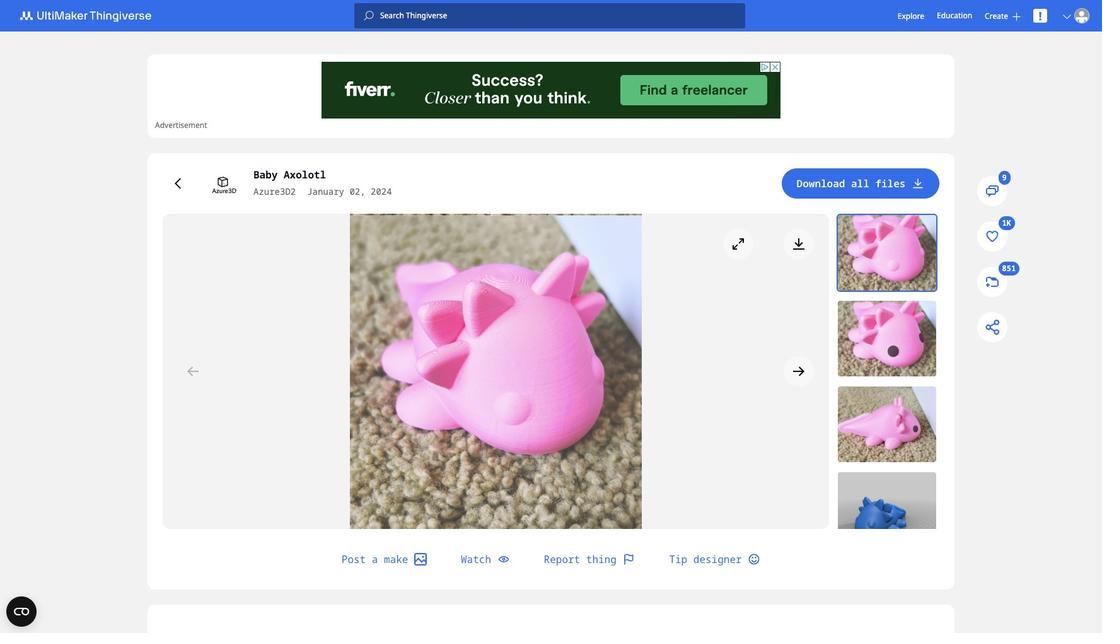 Task type: vqa. For each thing, say whether or not it's contained in the screenshot.
first the 'office' from right
no



Task type: describe. For each thing, give the bounding box(es) containing it.
post
[[342, 552, 366, 566]]

all
[[851, 177, 870, 190]]

02,
[[350, 185, 366, 197]]

download all files button
[[782, 168, 940, 199]]

Search Thingiverse text field
[[374, 11, 745, 21]]

advertisement
[[155, 120, 207, 131]]

3 thumbnail representing an image or video in the carousel image from the top
[[838, 387, 937, 462]]

post a make
[[342, 552, 408, 566]]

plusicon image
[[1013, 12, 1021, 20]]

files
[[876, 177, 906, 190]]

education link
[[937, 9, 973, 23]]

explore button
[[898, 10, 925, 21]]

education
[[937, 10, 973, 21]]

create button
[[985, 10, 1021, 21]]

designer
[[694, 552, 742, 566]]

open widget image
[[6, 597, 37, 627]]

watch button
[[446, 544, 525, 575]]

report
[[544, 552, 580, 566]]

tip designer button
[[654, 544, 776, 575]]

download all files
[[797, 177, 906, 190]]

9
[[1002, 172, 1007, 183]]

watch
[[461, 552, 491, 566]]

baby
[[254, 168, 278, 182]]

1k
[[1002, 218, 1012, 229]]

create
[[985, 10, 1008, 21]]

2 thumbnail representing an image or video in the carousel image from the top
[[838, 301, 937, 376]]

make
[[384, 552, 408, 566]]



Task type: locate. For each thing, give the bounding box(es) containing it.
thumbnail representing an image or video in the carousel image
[[838, 215, 937, 291], [838, 301, 937, 376], [838, 387, 937, 462], [838, 472, 937, 548]]

2024
[[371, 185, 392, 197]]

baby axolotl
[[254, 168, 326, 182]]

0 horizontal spatial avatar image
[[208, 168, 238, 199]]

! link
[[1034, 8, 1048, 23]]

january 02, 2024
[[307, 185, 392, 197]]

azure3d2 link
[[254, 185, 296, 199]]

download
[[797, 177, 845, 190]]

avatar image left baby
[[208, 168, 238, 199]]

!
[[1039, 8, 1042, 23]]

1 thumbnail representing an image or video in the carousel image from the top
[[838, 215, 937, 291]]

4 thumbnail representing an image or video in the carousel image from the top
[[838, 472, 937, 548]]

carousel image representing the 3d design. either an user-provided picture or a 3d render. image
[[163, 214, 829, 529]]

1 vertical spatial avatar image
[[208, 168, 238, 199]]

851
[[1002, 263, 1016, 274]]

report thing link
[[529, 544, 650, 575]]

tip designer
[[669, 552, 742, 566]]

avatar image
[[1075, 8, 1090, 23], [208, 168, 238, 199]]

post a make link
[[327, 544, 442, 575]]

explore
[[898, 10, 925, 21]]

axolotl
[[284, 168, 326, 182]]

tip
[[669, 552, 688, 566]]

1 horizontal spatial avatar image
[[1075, 8, 1090, 23]]

report thing
[[544, 552, 617, 566]]

search control image
[[364, 11, 374, 21]]

a
[[372, 552, 378, 566]]

azure3d2
[[254, 185, 296, 197]]

january
[[307, 185, 344, 197]]

advertisement element
[[322, 62, 781, 119]]

makerbot logo image
[[13, 8, 166, 23]]

thing
[[586, 552, 617, 566]]

0 vertical spatial avatar image
[[1075, 8, 1090, 23]]

avatar image right ! link
[[1075, 8, 1090, 23]]



